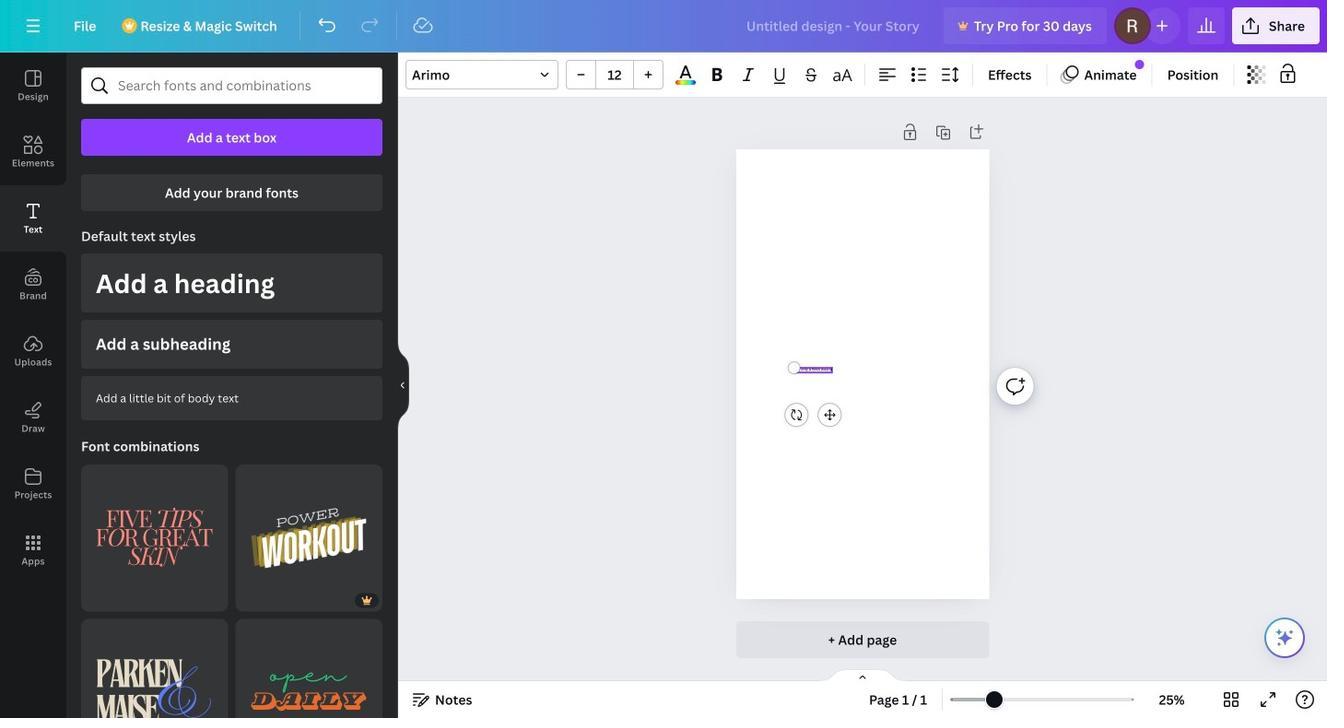 Task type: vqa. For each thing, say whether or not it's contained in the screenshot.
Philippines
no



Task type: describe. For each thing, give the bounding box(es) containing it.
show pages image
[[819, 668, 907, 683]]

– – number field
[[602, 66, 628, 83]]

quick actions image
[[1274, 627, 1296, 649]]

main menu bar
[[0, 0, 1328, 53]]

Zoom button
[[1142, 685, 1202, 715]]

Search fonts and combinations search field
[[118, 68, 346, 103]]

hide image
[[397, 341, 409, 430]]

Design title text field
[[732, 7, 937, 44]]



Task type: locate. For each thing, give the bounding box(es) containing it.
side panel tab list
[[0, 53, 66, 584]]

group
[[566, 60, 664, 89], [81, 453, 228, 612], [236, 453, 383, 612], [81, 608, 228, 718], [236, 608, 383, 718]]

None text field
[[794, 367, 832, 372]]

color range image
[[676, 80, 696, 85]]



